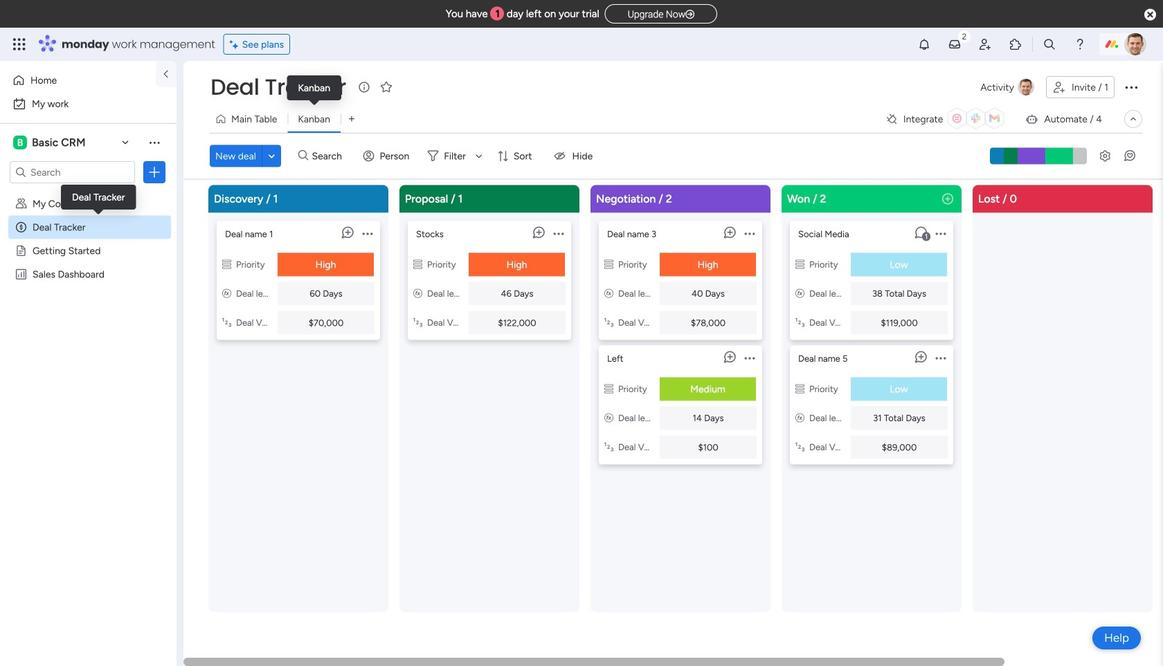 Task type: describe. For each thing, give the bounding box(es) containing it.
0 horizontal spatial options image
[[745, 221, 755, 246]]

search everything image
[[1043, 37, 1057, 51]]

terry turtle image
[[1125, 33, 1147, 55]]

dapulse close image
[[1145, 8, 1157, 22]]

add to favorites image
[[379, 80, 393, 94]]

notifications image
[[918, 37, 932, 51]]

list box for new deal icon
[[790, 216, 954, 465]]

monday marketplace image
[[1009, 37, 1023, 51]]

1 horizontal spatial v2 small numbers digit column outline image
[[605, 318, 614, 329]]

invite members image
[[979, 37, 993, 51]]

1 vertical spatial option
[[8, 93, 168, 115]]

show board description image
[[356, 80, 373, 94]]

workspace image
[[13, 135, 27, 150]]

2 horizontal spatial v2 small numbers digit column outline image
[[796, 442, 805, 453]]

1 horizontal spatial v2 small numbers digit column outline image
[[605, 442, 614, 453]]

v2 search image
[[298, 148, 309, 164]]

v2 status outline image for middle v2 small numbers digit column outline icon
[[605, 259, 614, 270]]

0 horizontal spatial v2 small numbers digit column outline image
[[222, 318, 231, 329]]

board activity image
[[1018, 79, 1035, 96]]

dapulse rightstroke image
[[686, 9, 695, 20]]



Task type: locate. For each thing, give the bounding box(es) containing it.
2 vertical spatial option
[[0, 192, 177, 194]]

2 v2 function small outline image from the left
[[796, 288, 805, 300]]

row group
[[206, 185, 1164, 659]]

1 horizontal spatial v2 function small outline image
[[796, 288, 805, 300]]

v2 status outline image
[[605, 259, 614, 270], [796, 384, 805, 395]]

0 horizontal spatial v2 status outline image
[[605, 259, 614, 270]]

public dashboard image
[[15, 268, 28, 281]]

1 v2 function small outline image from the left
[[222, 288, 231, 300]]

options image
[[1123, 79, 1140, 96], [745, 221, 755, 246]]

new deal image
[[941, 192, 955, 206]]

1 horizontal spatial v2 status outline image
[[796, 384, 805, 395]]

2 image
[[959, 28, 971, 44]]

v2 status outline image
[[222, 259, 231, 270], [413, 259, 423, 270], [796, 259, 805, 270], [605, 384, 614, 395]]

update feed image
[[948, 37, 962, 51]]

collapse board header image
[[1128, 114, 1139, 125]]

Search in workspace field
[[29, 164, 116, 180]]

0 horizontal spatial v2 small numbers digit column outline image
[[413, 318, 423, 329]]

angle down image
[[268, 151, 275, 161]]

2 horizontal spatial v2 small numbers digit column outline image
[[796, 318, 805, 329]]

2 horizontal spatial list box
[[790, 216, 954, 465]]

1 vertical spatial v2 status outline image
[[796, 384, 805, 395]]

v2 small numbers digit column outline image
[[413, 318, 423, 329], [796, 318, 805, 329], [605, 442, 614, 453]]

v2 function small outline image inside list box
[[796, 288, 805, 300]]

option
[[8, 69, 148, 91], [8, 93, 168, 115], [0, 192, 177, 194]]

0 horizontal spatial list box
[[0, 189, 177, 473]]

select product image
[[12, 37, 26, 51]]

0 vertical spatial v2 status outline image
[[605, 259, 614, 270]]

list box for workspace options icon on the left
[[0, 189, 177, 473]]

v2 function small outline image
[[222, 288, 231, 300], [796, 288, 805, 300]]

1 horizontal spatial list box
[[599, 216, 763, 465]]

0 vertical spatial option
[[8, 69, 148, 91]]

workspace selection element
[[13, 134, 88, 151]]

v2 function small outline image
[[413, 288, 423, 300], [605, 288, 614, 300], [605, 413, 614, 424], [796, 413, 805, 424]]

v2 status outline image for the rightmost v2 small numbers digit column outline icon
[[796, 384, 805, 395]]

workspace options image
[[148, 136, 161, 149]]

0 horizontal spatial v2 function small outline image
[[222, 288, 231, 300]]

see plans image
[[230, 37, 242, 52]]

options image
[[148, 166, 161, 179], [363, 221, 373, 246], [554, 221, 564, 246], [936, 221, 946, 246]]

Search field
[[309, 146, 350, 166]]

1 vertical spatial options image
[[745, 221, 755, 246]]

public board image
[[15, 244, 28, 258]]

help image
[[1074, 37, 1087, 51]]

arrow down image
[[471, 148, 487, 164]]

None field
[[207, 73, 350, 102]]

v2 small numbers digit column outline image
[[222, 318, 231, 329], [605, 318, 614, 329], [796, 442, 805, 453]]

add view image
[[349, 114, 355, 124]]

0 vertical spatial options image
[[1123, 79, 1140, 96]]

list box
[[0, 189, 177, 473], [599, 216, 763, 465], [790, 216, 954, 465]]

1 horizontal spatial options image
[[1123, 79, 1140, 96]]



Task type: vqa. For each thing, say whether or not it's contained in the screenshot.
SHOW BOARD DESCRIPTION image
yes



